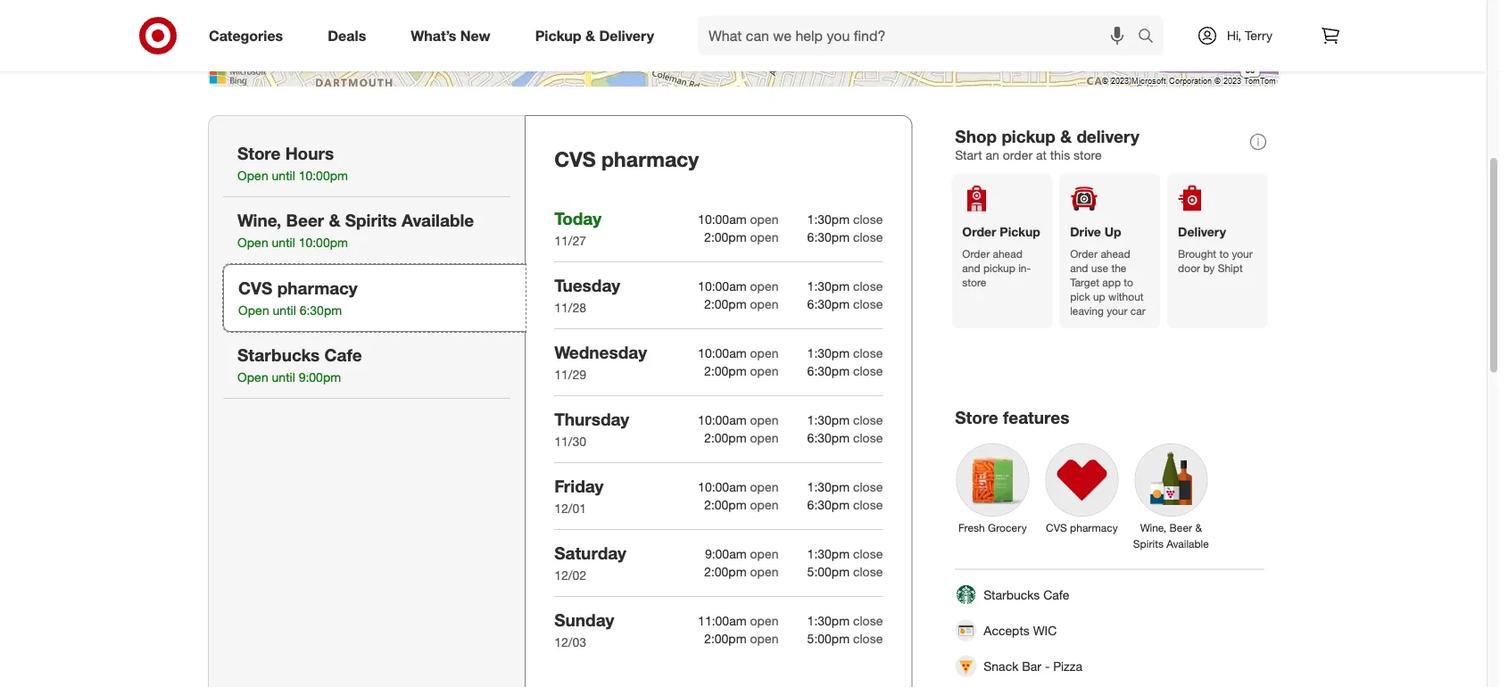 Task type: vqa. For each thing, say whether or not it's contained in the screenshot.
Order includes a gift
no



Task type: locate. For each thing, give the bounding box(es) containing it.
pickup up order
[[1002, 126, 1056, 147]]

ahead up the
[[1101, 247, 1131, 261]]

2:00pm for tuesday
[[704, 297, 747, 312]]

ahead for pickup
[[993, 247, 1023, 261]]

starbucks up 9:00pm
[[237, 345, 320, 366]]

7 2:00pm open from the top
[[704, 631, 779, 647]]

5:00pm close
[[807, 564, 883, 580], [807, 631, 883, 647]]

search
[[1130, 29, 1173, 46]]

to up shipt
[[1220, 247, 1229, 261]]

store inside order pickup order ahead and pickup in- store
[[963, 276, 987, 289]]

until up 'cvs pharmacy open until 6:30pm'
[[272, 235, 295, 251]]

1 horizontal spatial cvs
[[555, 147, 596, 172]]

1 horizontal spatial store
[[955, 408, 999, 428]]

0 horizontal spatial cvs pharmacy
[[555, 147, 699, 172]]

and inside drive up order ahead and use the target app to pick up without leaving your car
[[1070, 262, 1089, 275]]

your inside drive up order ahead and use the target app to pick up without leaving your car
[[1107, 305, 1128, 318]]

in-
[[1019, 262, 1031, 275]]

2 1:30pm from the top
[[807, 279, 850, 294]]

your inside delivery brought to your door by shipt
[[1232, 247, 1253, 261]]

open inside 'cvs pharmacy open until 6:30pm'
[[238, 303, 269, 319]]

10:00am open
[[698, 212, 779, 228], [698, 279, 779, 294], [698, 346, 779, 361], [698, 413, 779, 428], [698, 480, 779, 495]]

0 vertical spatial 5:00pm
[[807, 564, 850, 580]]

spirits inside wine, beer & spirits available open until 10:00pm
[[345, 210, 397, 231]]

0 horizontal spatial cafe
[[325, 345, 362, 366]]

0 horizontal spatial your
[[1107, 305, 1128, 318]]

2:00pm open
[[704, 230, 779, 245], [704, 297, 779, 312], [704, 364, 779, 379], [704, 431, 779, 446], [704, 498, 779, 513], [704, 564, 779, 580], [704, 631, 779, 647]]

pickup inside shop pickup & delivery start an order at this store
[[1002, 126, 1056, 147]]

4 2:00pm open from the top
[[704, 431, 779, 446]]

today
[[555, 208, 602, 229]]

order inside drive up order ahead and use the target app to pick up without leaving your car
[[1070, 247, 1098, 261]]

the
[[1112, 262, 1127, 275]]

2 10:00pm from the top
[[299, 235, 348, 251]]

1 vertical spatial cafe
[[1044, 587, 1070, 603]]

1:30pm close for thursday
[[807, 413, 883, 428]]

5 1:30pm from the top
[[807, 480, 850, 495]]

&
[[586, 27, 595, 44], [1061, 126, 1072, 147], [329, 210, 341, 231], [1196, 522, 1202, 535]]

and up target
[[1070, 262, 1089, 275]]

pickup & delivery link
[[520, 16, 677, 55]]

0 vertical spatial pickup
[[535, 27, 582, 44]]

0 vertical spatial wine,
[[237, 210, 281, 231]]

1 horizontal spatial starbucks
[[984, 587, 1040, 603]]

0 vertical spatial pickup
[[1002, 126, 1056, 147]]

2 10:00am open from the top
[[698, 279, 779, 294]]

what's new link
[[396, 16, 513, 55]]

5:00pm for saturday
[[807, 564, 850, 580]]

2:00pm
[[704, 230, 747, 245], [704, 297, 747, 312], [704, 364, 747, 379], [704, 431, 747, 446], [704, 498, 747, 513], [704, 564, 747, 580], [704, 631, 747, 647]]

1 vertical spatial 10:00pm
[[299, 235, 348, 251]]

5 1:30pm close from the top
[[807, 480, 883, 495]]

1 vertical spatial spirits
[[1134, 537, 1164, 551]]

open
[[750, 212, 779, 228], [750, 230, 779, 245], [750, 279, 779, 294], [750, 297, 779, 312], [750, 346, 779, 361], [750, 364, 779, 379], [750, 413, 779, 428], [750, 431, 779, 446], [750, 480, 779, 495], [750, 498, 779, 513], [750, 547, 779, 562], [750, 564, 779, 580], [750, 614, 779, 629], [750, 631, 779, 647]]

spirits for wine, beer & spirits available open until 10:00pm
[[345, 210, 397, 231]]

1 horizontal spatial your
[[1232, 247, 1253, 261]]

3 6:30pm close from the top
[[807, 364, 883, 379]]

1 vertical spatial to
[[1124, 276, 1134, 289]]

1 vertical spatial pharmacy
[[277, 278, 358, 299]]

10:00am
[[698, 212, 747, 228], [698, 279, 747, 294], [698, 346, 747, 361], [698, 413, 747, 428], [698, 480, 747, 495]]

10:00pm up 'cvs pharmacy open until 6:30pm'
[[299, 235, 348, 251]]

0 vertical spatial 10:00pm
[[299, 168, 348, 184]]

store capabilities with hours, vertical tabs tab list
[[208, 116, 526, 687]]

order
[[1003, 148, 1033, 163]]

0 horizontal spatial and
[[963, 262, 981, 275]]

7 1:30pm from the top
[[807, 614, 850, 629]]

3 10:00am from the top
[[698, 346, 747, 361]]

1 1:30pm from the top
[[807, 212, 850, 228]]

1:30pm close for saturday
[[807, 547, 883, 562]]

available
[[402, 210, 474, 231], [1167, 537, 1209, 551]]

cafe up the wic
[[1044, 587, 1070, 603]]

10:00am for today
[[698, 212, 747, 228]]

6 1:30pm from the top
[[807, 547, 850, 562]]

thursday 11/30
[[555, 409, 629, 450]]

1:30pm for tuesday
[[807, 279, 850, 294]]

5 10:00am from the top
[[698, 480, 747, 495]]

2 6:30pm close from the top
[[807, 297, 883, 312]]

tuesday 11/28
[[555, 275, 620, 316]]

deals link
[[313, 16, 389, 55]]

new
[[460, 27, 491, 44]]

2 10:00am from the top
[[698, 279, 747, 294]]

cvs pharmacy right grocery
[[1046, 522, 1118, 535]]

10:00pm down hours
[[299, 168, 348, 184]]

4 open from the top
[[750, 297, 779, 312]]

9:00am
[[705, 547, 747, 562]]

beer for wine, beer & spirits available
[[1170, 522, 1193, 535]]

0 horizontal spatial cvs
[[238, 278, 273, 299]]

ahead for up
[[1101, 247, 1131, 261]]

2 horizontal spatial pharmacy
[[1070, 522, 1118, 535]]

1 horizontal spatial cvs pharmacy
[[1046, 522, 1118, 535]]

0 horizontal spatial wine,
[[237, 210, 281, 231]]

until for cvs
[[273, 303, 296, 319]]

your up shipt
[[1232, 247, 1253, 261]]

0 vertical spatial your
[[1232, 247, 1253, 261]]

2 close from the top
[[853, 230, 883, 245]]

1 vertical spatial store
[[955, 408, 999, 428]]

1 vertical spatial starbucks
[[984, 587, 1040, 603]]

5:00pm close for saturday
[[807, 564, 883, 580]]

delivery brought to your door by shipt
[[1178, 225, 1253, 275]]

app
[[1103, 276, 1121, 289]]

cvs inside 'cvs pharmacy open until 6:30pm'
[[238, 278, 273, 299]]

0 horizontal spatial ahead
[[993, 247, 1023, 261]]

pickup right new
[[535, 27, 582, 44]]

0 vertical spatial beer
[[286, 210, 324, 231]]

0 vertical spatial store
[[237, 143, 281, 164]]

wine, right cvs pharmacy link
[[1141, 522, 1167, 535]]

5 2:00pm from the top
[[704, 498, 747, 513]]

until inside store hours open until 10:00pm
[[272, 168, 295, 184]]

1 10:00am open from the top
[[698, 212, 779, 228]]

ahead inside order pickup order ahead and pickup in- store
[[993, 247, 1023, 261]]

10:00am for friday
[[698, 480, 747, 495]]

13 close from the top
[[853, 614, 883, 629]]

12/03
[[555, 635, 586, 651]]

4 10:00am from the top
[[698, 413, 747, 428]]

cafe inside starbucks cafe open until 9:00pm
[[325, 345, 362, 366]]

open inside starbucks cafe open until 9:00pm
[[237, 370, 268, 386]]

spirits inside wine, beer & spirits available
[[1134, 537, 1164, 551]]

6 2:00pm open from the top
[[704, 564, 779, 580]]

3 10:00am open from the top
[[698, 346, 779, 361]]

terry
[[1245, 28, 1273, 43]]

pickup up in-
[[1000, 225, 1041, 240]]

ahead inside drive up order ahead and use the target app to pick up without leaving your car
[[1101, 247, 1131, 261]]

0 horizontal spatial pickup
[[535, 27, 582, 44]]

cvs up starbucks cafe open until 9:00pm
[[238, 278, 273, 299]]

0 vertical spatial cafe
[[325, 345, 362, 366]]

pickup inside order pickup order ahead and pickup in- store
[[984, 262, 1016, 275]]

1 ahead from the left
[[993, 247, 1023, 261]]

1 vertical spatial wine,
[[1141, 522, 1167, 535]]

5 open from the top
[[750, 346, 779, 361]]

10:00am for tuesday
[[698, 279, 747, 294]]

2 vertical spatial cvs
[[1046, 522, 1067, 535]]

and left in-
[[963, 262, 981, 275]]

1 horizontal spatial pickup
[[1000, 225, 1041, 240]]

1 and from the left
[[963, 262, 981, 275]]

without
[[1109, 290, 1144, 304]]

1 horizontal spatial spirits
[[1134, 537, 1164, 551]]

order for drive up
[[1070, 247, 1098, 261]]

1:30pm
[[807, 212, 850, 228], [807, 279, 850, 294], [807, 346, 850, 361], [807, 413, 850, 428], [807, 480, 850, 495], [807, 547, 850, 562], [807, 614, 850, 629]]

& inside shop pickup & delivery start an order at this store
[[1061, 126, 1072, 147]]

1 horizontal spatial wine,
[[1141, 522, 1167, 535]]

2 5:00pm close from the top
[[807, 631, 883, 647]]

starbucks up accepts
[[984, 587, 1040, 603]]

available inside wine, beer & spirits available open until 10:00pm
[[402, 210, 474, 231]]

& inside wine, beer & spirits available
[[1196, 522, 1202, 535]]

6 1:30pm close from the top
[[807, 547, 883, 562]]

beer inside wine, beer & spirits available open until 10:00pm
[[286, 210, 324, 231]]

5 6:30pm close from the top
[[807, 498, 883, 513]]

1:30pm close for wednesday
[[807, 346, 883, 361]]

2 5:00pm from the top
[[807, 631, 850, 647]]

1 2:00pm open from the top
[[704, 230, 779, 245]]

starbucks cafe open until 9:00pm
[[237, 345, 362, 386]]

0 horizontal spatial starbucks
[[237, 345, 320, 366]]

5:00pm
[[807, 564, 850, 580], [807, 631, 850, 647]]

pick
[[1070, 290, 1090, 304]]

12/01
[[555, 501, 586, 517]]

8 close from the top
[[853, 431, 883, 446]]

until up starbucks cafe open until 9:00pm
[[273, 303, 296, 319]]

3 close from the top
[[853, 279, 883, 294]]

until inside starbucks cafe open until 9:00pm
[[272, 370, 295, 386]]

to up without
[[1124, 276, 1134, 289]]

close
[[853, 212, 883, 228], [853, 230, 883, 245], [853, 279, 883, 294], [853, 297, 883, 312], [853, 346, 883, 361], [853, 364, 883, 379], [853, 413, 883, 428], [853, 431, 883, 446], [853, 480, 883, 495], [853, 498, 883, 513], [853, 547, 883, 562], [853, 564, 883, 580], [853, 614, 883, 629], [853, 631, 883, 647]]

spirits
[[345, 210, 397, 231], [1134, 537, 1164, 551]]

pharmacy
[[602, 147, 699, 172], [277, 278, 358, 299], [1070, 522, 1118, 535]]

your down without
[[1107, 305, 1128, 318]]

1 horizontal spatial and
[[1070, 262, 1089, 275]]

wic
[[1033, 623, 1057, 639]]

1:30pm close for tuesday
[[807, 279, 883, 294]]

1 vertical spatial available
[[1167, 537, 1209, 551]]

1 5:00pm from the top
[[807, 564, 850, 580]]

11/27
[[555, 233, 586, 249]]

0 horizontal spatial store
[[237, 143, 281, 164]]

1:30pm for wednesday
[[807, 346, 850, 361]]

0 horizontal spatial delivery
[[599, 27, 654, 44]]

0 horizontal spatial beer
[[286, 210, 324, 231]]

7 2:00pm from the top
[[704, 631, 747, 647]]

0 horizontal spatial pharmacy
[[277, 278, 358, 299]]

cvs pharmacy open until 6:30pm
[[238, 278, 358, 319]]

store features
[[955, 408, 1070, 428]]

1 vertical spatial 5:00pm close
[[807, 631, 883, 647]]

beer inside wine, beer & spirits available
[[1170, 522, 1193, 535]]

available for wine, beer & spirits available
[[1167, 537, 1209, 551]]

cvs up today
[[555, 147, 596, 172]]

ahead
[[993, 247, 1023, 261], [1101, 247, 1131, 261]]

until down hours
[[272, 168, 295, 184]]

10:00am open for wednesday
[[698, 346, 779, 361]]

4 2:00pm from the top
[[704, 431, 747, 446]]

1 horizontal spatial beer
[[1170, 522, 1193, 535]]

5 2:00pm open from the top
[[704, 498, 779, 513]]

1 10:00am from the top
[[698, 212, 747, 228]]

cafe for starbucks cafe
[[1044, 587, 1070, 603]]

0 vertical spatial cvs
[[555, 147, 596, 172]]

order
[[963, 225, 997, 240], [963, 247, 990, 261], [1070, 247, 1098, 261]]

starbucks inside starbucks cafe open until 9:00pm
[[237, 345, 320, 366]]

hours
[[285, 143, 334, 164]]

deals
[[328, 27, 366, 44]]

1 2:00pm from the top
[[704, 230, 747, 245]]

wine, down store hours open until 10:00pm
[[237, 210, 281, 231]]

2:00pm for today
[[704, 230, 747, 245]]

available inside wine, beer & spirits available
[[1167, 537, 1209, 551]]

cvs
[[555, 147, 596, 172], [238, 278, 273, 299], [1046, 522, 1067, 535]]

until inside wine, beer & spirits available open until 10:00pm
[[272, 235, 295, 251]]

delivery inside delivery brought to your door by shipt
[[1178, 225, 1227, 240]]

delivery
[[599, 27, 654, 44], [1178, 225, 1227, 240]]

open inside store hours open until 10:00pm
[[237, 168, 268, 184]]

6 close from the top
[[853, 364, 883, 379]]

1:30pm close for friday
[[807, 480, 883, 495]]

until
[[272, 168, 295, 184], [272, 235, 295, 251], [273, 303, 296, 319], [272, 370, 295, 386]]

2 1:30pm close from the top
[[807, 279, 883, 294]]

pickup inside order pickup order ahead and pickup in- store
[[1000, 225, 1041, 240]]

1 6:30pm close from the top
[[807, 230, 883, 245]]

store left features
[[955, 408, 999, 428]]

10:00pm
[[299, 168, 348, 184], [299, 235, 348, 251]]

2:00pm for sunday
[[704, 631, 747, 647]]

ahead up in-
[[993, 247, 1023, 261]]

1 horizontal spatial store
[[1074, 148, 1102, 163]]

1 10:00pm from the top
[[299, 168, 348, 184]]

0 vertical spatial spirits
[[345, 210, 397, 231]]

0 vertical spatial 5:00pm close
[[807, 564, 883, 580]]

available for wine, beer & spirits available open until 10:00pm
[[402, 210, 474, 231]]

2:00pm open for thursday
[[704, 431, 779, 446]]

& inside wine, beer & spirits available open until 10:00pm
[[329, 210, 341, 231]]

beer
[[286, 210, 324, 231], [1170, 522, 1193, 535]]

1 5:00pm close from the top
[[807, 564, 883, 580]]

up
[[1105, 225, 1122, 240]]

1:30pm for today
[[807, 212, 850, 228]]

3 2:00pm from the top
[[704, 364, 747, 379]]

6 2:00pm from the top
[[704, 564, 747, 580]]

1 vertical spatial pickup
[[984, 262, 1016, 275]]

1 vertical spatial cvs
[[238, 278, 273, 299]]

0 horizontal spatial to
[[1124, 276, 1134, 289]]

cafe up 9:00pm
[[325, 345, 362, 366]]

store inside shop pickup & delivery start an order at this store
[[1074, 148, 1102, 163]]

1 horizontal spatial pharmacy
[[602, 147, 699, 172]]

0 vertical spatial to
[[1220, 247, 1229, 261]]

accepts wic
[[984, 623, 1057, 639]]

3 2:00pm open from the top
[[704, 364, 779, 379]]

0 vertical spatial store
[[1074, 148, 1102, 163]]

1 vertical spatial pickup
[[1000, 225, 1041, 240]]

starbucks for starbucks cafe
[[984, 587, 1040, 603]]

cvs right grocery
[[1046, 522, 1067, 535]]

5:00pm for sunday
[[807, 631, 850, 647]]

fresh grocery
[[959, 522, 1027, 535]]

wine,
[[237, 210, 281, 231], [1141, 522, 1167, 535]]

6:30pm close for thursday
[[807, 431, 883, 446]]

brought
[[1178, 247, 1217, 261]]

0 vertical spatial pharmacy
[[602, 147, 699, 172]]

5 close from the top
[[853, 346, 883, 361]]

1 1:30pm close from the top
[[807, 212, 883, 228]]

an
[[986, 148, 1000, 163]]

starbucks for starbucks cafe open until 9:00pm
[[237, 345, 320, 366]]

5 10:00am open from the top
[[698, 480, 779, 495]]

1 horizontal spatial ahead
[[1101, 247, 1131, 261]]

1 vertical spatial store
[[963, 276, 987, 289]]

6:30pm close for tuesday
[[807, 297, 883, 312]]

1 horizontal spatial cafe
[[1044, 587, 1070, 603]]

and inside order pickup order ahead and pickup in- store
[[963, 262, 981, 275]]

store for store features
[[955, 408, 999, 428]]

1 vertical spatial delivery
[[1178, 225, 1227, 240]]

pickup left in-
[[984, 262, 1016, 275]]

store left hours
[[237, 143, 281, 164]]

13 open from the top
[[750, 614, 779, 629]]

features
[[1003, 408, 1070, 428]]

wine, inside wine, beer & spirits available
[[1141, 522, 1167, 535]]

1 vertical spatial 5:00pm
[[807, 631, 850, 647]]

0 horizontal spatial store
[[963, 276, 987, 289]]

1 horizontal spatial to
[[1220, 247, 1229, 261]]

leaving
[[1070, 305, 1104, 318]]

9 close from the top
[[853, 480, 883, 495]]

1:30pm close
[[807, 212, 883, 228], [807, 279, 883, 294], [807, 346, 883, 361], [807, 413, 883, 428], [807, 480, 883, 495], [807, 547, 883, 562], [807, 614, 883, 629]]

until for starbucks
[[272, 370, 295, 386]]

6:30pm close for today
[[807, 230, 883, 245]]

7 1:30pm close from the top
[[807, 614, 883, 629]]

until inside 'cvs pharmacy open until 6:30pm'
[[273, 303, 296, 319]]

3 1:30pm from the top
[[807, 346, 850, 361]]

1 horizontal spatial delivery
[[1178, 225, 1227, 240]]

pickup
[[535, 27, 582, 44], [1000, 225, 1041, 240]]

4 10:00am open from the top
[[698, 413, 779, 428]]

1 vertical spatial beer
[[1170, 522, 1193, 535]]

2 ahead from the left
[[1101, 247, 1131, 261]]

1 vertical spatial your
[[1107, 305, 1128, 318]]

4 1:30pm close from the top
[[807, 413, 883, 428]]

friday
[[555, 476, 604, 497]]

store inside store hours open until 10:00pm
[[237, 143, 281, 164]]

sunday
[[555, 610, 614, 631]]

0 vertical spatial starbucks
[[237, 345, 320, 366]]

pickup & delivery
[[535, 27, 654, 44]]

3 1:30pm close from the top
[[807, 346, 883, 361]]

what's new
[[411, 27, 491, 44]]

wine, inside wine, beer & spirits available open until 10:00pm
[[237, 210, 281, 231]]

0 horizontal spatial available
[[402, 210, 474, 231]]

1 horizontal spatial available
[[1167, 537, 1209, 551]]

friday 12/01
[[555, 476, 604, 517]]

2:00pm for thursday
[[704, 431, 747, 446]]

4 close from the top
[[853, 297, 883, 312]]

0 horizontal spatial spirits
[[345, 210, 397, 231]]

2 open from the top
[[750, 230, 779, 245]]

2 2:00pm from the top
[[704, 297, 747, 312]]

cvs pharmacy up today
[[555, 147, 699, 172]]

2 and from the left
[[1070, 262, 1089, 275]]

cafe
[[325, 345, 362, 366], [1044, 587, 1070, 603]]

0 vertical spatial available
[[402, 210, 474, 231]]

1:30pm for saturday
[[807, 547, 850, 562]]

2 2:00pm open from the top
[[704, 297, 779, 312]]

start
[[955, 148, 983, 163]]

2:00pm for wednesday
[[704, 364, 747, 379]]

4 1:30pm from the top
[[807, 413, 850, 428]]

starbucks cafe
[[984, 587, 1070, 603]]

until left 9:00pm
[[272, 370, 295, 386]]

4 6:30pm close from the top
[[807, 431, 883, 446]]



Task type: describe. For each thing, give the bounding box(es) containing it.
fresh grocery link
[[948, 436, 1038, 540]]

9:00am open
[[705, 547, 779, 562]]

2:00pm open for tuesday
[[704, 297, 779, 312]]

10:00am for wednesday
[[698, 346, 747, 361]]

thursday
[[555, 409, 629, 430]]

9:00pm
[[299, 370, 341, 386]]

spirits for wine, beer & spirits available
[[1134, 537, 1164, 551]]

snack
[[984, 659, 1019, 674]]

2:00pm open for friday
[[704, 498, 779, 513]]

10 close from the top
[[853, 498, 883, 513]]

door
[[1178, 262, 1201, 275]]

open for store hours
[[237, 168, 268, 184]]

by
[[1204, 262, 1215, 275]]

shop pickup & delivery start an order at this store
[[955, 126, 1140, 163]]

and for drive
[[1070, 262, 1089, 275]]

car
[[1131, 305, 1146, 318]]

open for cvs pharmacy
[[238, 303, 269, 319]]

2 horizontal spatial cvs
[[1046, 522, 1067, 535]]

2:00pm for saturday
[[704, 564, 747, 580]]

11/28
[[555, 300, 586, 316]]

6:30pm for today
[[807, 230, 850, 245]]

shipt
[[1218, 262, 1243, 275]]

6 open from the top
[[750, 364, 779, 379]]

6:30pm close for friday
[[807, 498, 883, 513]]

1 close from the top
[[853, 212, 883, 228]]

at
[[1036, 148, 1047, 163]]

pizza
[[1054, 659, 1083, 674]]

0 vertical spatial delivery
[[599, 27, 654, 44]]

cafe for starbucks cafe open until 9:00pm
[[325, 345, 362, 366]]

wine, for wine, beer & spirits available
[[1141, 522, 1167, 535]]

7 open from the top
[[750, 413, 779, 428]]

pharmacy inside 'cvs pharmacy open until 6:30pm'
[[277, 278, 358, 299]]

6:30pm for wednesday
[[807, 364, 850, 379]]

open inside wine, beer & spirits available open until 10:00pm
[[237, 235, 268, 251]]

2:00pm open for wednesday
[[704, 364, 779, 379]]

delivery
[[1077, 126, 1140, 147]]

saturday 12/02
[[555, 543, 627, 584]]

11 close from the top
[[853, 547, 883, 562]]

6:30pm for friday
[[807, 498, 850, 513]]

shop
[[955, 126, 997, 147]]

11:00am
[[698, 614, 747, 629]]

categories
[[209, 27, 283, 44]]

11 open from the top
[[750, 547, 779, 562]]

0 vertical spatial cvs pharmacy
[[555, 147, 699, 172]]

fresh
[[959, 522, 985, 535]]

drive up order ahead and use the target app to pick up without leaving your car
[[1070, 225, 1146, 318]]

hi, terry
[[1227, 28, 1273, 43]]

cvs pharmacy link
[[1038, 436, 1127, 540]]

& for wine, beer & spirits available
[[1196, 522, 1202, 535]]

11:00am open
[[698, 614, 779, 629]]

tuesday
[[555, 275, 620, 296]]

to inside delivery brought to your door by shipt
[[1220, 247, 1229, 261]]

hi,
[[1227, 28, 1242, 43]]

2:00pm open for sunday
[[704, 631, 779, 647]]

What can we help you find? suggestions appear below search field
[[698, 16, 1143, 55]]

grocery
[[988, 522, 1027, 535]]

7 close from the top
[[853, 413, 883, 428]]

1:30pm close for today
[[807, 212, 883, 228]]

12 open from the top
[[750, 564, 779, 580]]

today 11/27
[[555, 208, 602, 249]]

5:00pm close for sunday
[[807, 631, 883, 647]]

target
[[1070, 276, 1100, 289]]

wednesday 11/29
[[555, 342, 647, 383]]

8 open from the top
[[750, 431, 779, 446]]

& for wine, beer & spirits available open until 10:00pm
[[329, 210, 341, 231]]

open for starbucks cafe
[[237, 370, 268, 386]]

up
[[1093, 290, 1106, 304]]

search button
[[1130, 16, 1173, 59]]

10:00am for thursday
[[698, 413, 747, 428]]

2:00pm for friday
[[704, 498, 747, 513]]

1:30pm for sunday
[[807, 614, 850, 629]]

3 open from the top
[[750, 279, 779, 294]]

wine, for wine, beer & spirits available open until 10:00pm
[[237, 210, 281, 231]]

categories link
[[194, 16, 305, 55]]

2:00pm open for saturday
[[704, 564, 779, 580]]

what's
[[411, 27, 457, 44]]

10:00am open for friday
[[698, 480, 779, 495]]

6:30pm close for wednesday
[[807, 364, 883, 379]]

9 open from the top
[[750, 480, 779, 495]]

10:00am open for tuesday
[[698, 279, 779, 294]]

1:30pm for thursday
[[807, 413, 850, 428]]

until for store
[[272, 168, 295, 184]]

bar
[[1022, 659, 1042, 674]]

6:30pm for tuesday
[[807, 297, 850, 312]]

10:00am open for thursday
[[698, 413, 779, 428]]

11/29
[[555, 367, 586, 383]]

wine, beer & spirits available
[[1134, 522, 1209, 551]]

store for store hours open until 10:00pm
[[237, 143, 281, 164]]

order for order pickup
[[963, 247, 990, 261]]

6:30pm inside 'cvs pharmacy open until 6:30pm'
[[300, 303, 342, 319]]

1 open from the top
[[750, 212, 779, 228]]

14 close from the top
[[853, 631, 883, 647]]

11/30
[[555, 434, 586, 450]]

this
[[1051, 148, 1070, 163]]

2:00pm open for today
[[704, 230, 779, 245]]

12 close from the top
[[853, 564, 883, 580]]

6:30pm for thursday
[[807, 431, 850, 446]]

and for order
[[963, 262, 981, 275]]

10:00am open for today
[[698, 212, 779, 228]]

saturday
[[555, 543, 627, 564]]

& for shop pickup & delivery start an order at this store
[[1061, 126, 1072, 147]]

1:30pm for friday
[[807, 480, 850, 495]]

10:00pm inside wine, beer & spirits available open until 10:00pm
[[299, 235, 348, 251]]

wine, beer & spirits available link
[[1127, 436, 1216, 555]]

1 vertical spatial cvs pharmacy
[[1046, 522, 1118, 535]]

use
[[1092, 262, 1109, 275]]

12/02
[[555, 568, 586, 584]]

store hours open until 10:00pm
[[237, 143, 348, 184]]

beer for wine, beer & spirits available open until 10:00pm
[[286, 210, 324, 231]]

1:30pm close for sunday
[[807, 614, 883, 629]]

14 open from the top
[[750, 631, 779, 647]]

order pickup order ahead and pickup in- store
[[963, 225, 1041, 289]]

snack bar - pizza
[[984, 659, 1083, 674]]

wednesday
[[555, 342, 647, 363]]

10 open from the top
[[750, 498, 779, 513]]

to inside drive up order ahead and use the target app to pick up without leaving your car
[[1124, 276, 1134, 289]]

10:00pm inside store hours open until 10:00pm
[[299, 168, 348, 184]]

-
[[1045, 659, 1050, 674]]

wine, beer & spirits available open until 10:00pm
[[237, 210, 474, 251]]

accepts
[[984, 623, 1030, 639]]

drive
[[1070, 225, 1101, 240]]

sunday 12/03
[[555, 610, 614, 651]]

2 vertical spatial pharmacy
[[1070, 522, 1118, 535]]



